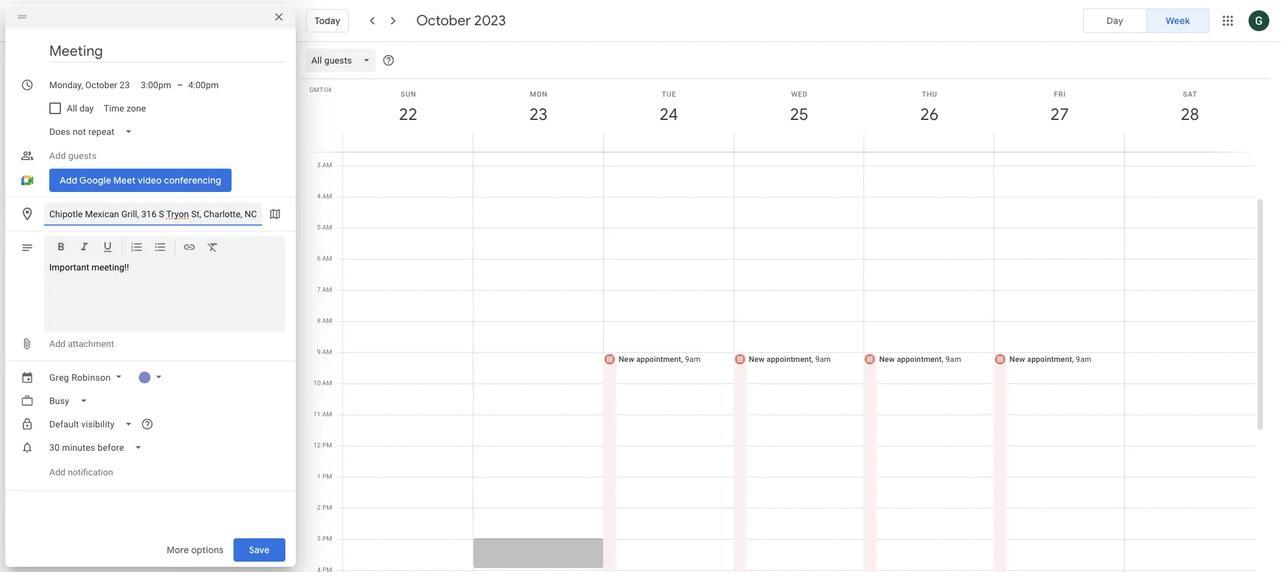Task type: describe. For each thing, give the bounding box(es) containing it.
2
[[317, 504, 321, 511]]

04
[[324, 86, 332, 93]]

1
[[317, 473, 321, 480]]

2 9am from the left
[[816, 355, 831, 364]]

1 pm
[[317, 473, 332, 480]]

italic image
[[78, 241, 91, 256]]

monday, october 23 element
[[524, 100, 554, 130]]

am for 4 am
[[322, 193, 332, 200]]

1 new from the left
[[619, 355, 635, 364]]

2 pm
[[317, 504, 332, 511]]

4 , from the left
[[1073, 355, 1074, 364]]

meeting!!
[[91, 262, 129, 273]]

Add title text field
[[49, 42, 286, 61]]

today
[[315, 15, 341, 27]]

4 new from the left
[[1010, 355, 1026, 364]]

6 am
[[317, 255, 332, 262]]

day
[[79, 103, 94, 114]]

bold image
[[55, 241, 67, 256]]

22
[[398, 104, 417, 125]]

add notification button
[[44, 457, 118, 488]]

october
[[416, 12, 471, 30]]

26
[[920, 104, 938, 125]]

4 cell from the left
[[733, 72, 865, 572]]

add guests button
[[44, 144, 286, 167]]

2 new from the left
[[749, 355, 765, 364]]

7 am
[[317, 286, 332, 293]]

5
[[317, 224, 321, 231]]

23
[[529, 104, 547, 125]]

Day radio
[[1084, 8, 1147, 33]]

add for add attachment
[[49, 339, 66, 349]]

all day
[[67, 103, 94, 114]]

greg
[[49, 373, 69, 383]]

1 9am from the left
[[685, 355, 701, 364]]

4 am
[[317, 193, 332, 200]]

26 column header
[[864, 79, 995, 152]]

25
[[789, 104, 808, 125]]

9
[[317, 348, 321, 356]]

add attachment button
[[44, 332, 119, 356]]

4 9am from the left
[[1076, 355, 1092, 364]]

robinson
[[71, 373, 111, 383]]

greg robinson
[[49, 373, 111, 383]]

day
[[1107, 15, 1124, 27]]

3 for 3 am
[[317, 162, 321, 169]]

week
[[1166, 15, 1191, 27]]

am for 3 am
[[322, 162, 332, 169]]

12 pm
[[314, 442, 332, 449]]

important meeting!!
[[49, 262, 129, 273]]

7 cell from the left
[[1125, 72, 1256, 572]]

insert link image
[[183, 241, 196, 256]]

2 appointment from the left
[[767, 355, 812, 364]]

add attachment
[[49, 339, 114, 349]]

2 , from the left
[[812, 355, 814, 364]]

2 cell from the left
[[474, 72, 604, 572]]

10
[[313, 380, 321, 387]]

time zone button
[[99, 97, 151, 120]]

friday, october 27 element
[[1045, 100, 1075, 130]]

8 am
[[317, 317, 332, 324]]

4 new appointment , 9am from the left
[[1010, 355, 1092, 364]]

add for add notification
[[49, 467, 66, 478]]

6
[[317, 255, 321, 262]]

numbered list image
[[130, 241, 143, 256]]

1 appointment from the left
[[637, 355, 682, 364]]

wed
[[792, 90, 808, 99]]

1 new appointment , 9am from the left
[[619, 355, 701, 364]]

3 cell from the left
[[603, 72, 734, 572]]

pm for 3 pm
[[322, 535, 332, 543]]

sun
[[401, 90, 417, 99]]

3 for 3 pm
[[317, 535, 321, 543]]

8
[[317, 317, 321, 324]]

3 9am from the left
[[946, 355, 962, 364]]

4
[[317, 193, 321, 200]]

27
[[1050, 104, 1069, 125]]

12
[[314, 442, 321, 449]]



Task type: vqa. For each thing, say whether or not it's contained in the screenshot.
the topmost for
no



Task type: locate. For each thing, give the bounding box(es) containing it.
Week radio
[[1147, 8, 1210, 33]]

am up '4 am'
[[322, 162, 332, 169]]

appointment
[[637, 355, 682, 364], [767, 355, 812, 364], [897, 355, 942, 364], [1028, 355, 1073, 364]]

2 am from the top
[[322, 193, 332, 200]]

am for 8 am
[[322, 317, 332, 324]]

2 3 from the top
[[317, 535, 321, 543]]

2023
[[474, 12, 506, 30]]

am right "10"
[[322, 380, 332, 387]]

am for 9 am
[[322, 348, 332, 356]]

1 3 from the top
[[317, 162, 321, 169]]

,
[[682, 355, 683, 364], [812, 355, 814, 364], [942, 355, 944, 364], [1073, 355, 1074, 364]]

time
[[104, 103, 125, 114]]

add inside dropdown button
[[49, 151, 66, 161]]

mon 23
[[529, 90, 548, 125]]

am right 6
[[322, 255, 332, 262]]

1 vertical spatial add
[[49, 339, 66, 349]]

pm down 2 pm
[[322, 535, 332, 543]]

28
[[1180, 104, 1199, 125]]

sunday, october 22 element
[[394, 100, 423, 130]]

3 appointment from the left
[[897, 355, 942, 364]]

sun 22
[[398, 90, 417, 125]]

wed 25
[[789, 90, 808, 125]]

thursday, october 26 element
[[915, 100, 945, 130]]

thu 26
[[920, 90, 938, 125]]

24 column header
[[603, 79, 734, 152]]

3
[[317, 162, 321, 169], [317, 535, 321, 543]]

8 am from the top
[[322, 380, 332, 387]]

thu
[[922, 90, 938, 99]]

28 column header
[[1125, 79, 1256, 152]]

5 cell from the left
[[863, 72, 995, 572]]

add left notification at the bottom of the page
[[49, 467, 66, 478]]

2 add from the top
[[49, 339, 66, 349]]

5 am
[[317, 224, 332, 231]]

new appointment , 9am
[[619, 355, 701, 364], [749, 355, 831, 364], [880, 355, 962, 364], [1010, 355, 1092, 364]]

am right 9
[[322, 348, 332, 356]]

7 am from the top
[[322, 348, 332, 356]]

9 am from the top
[[322, 411, 332, 418]]

1 pm from the top
[[323, 442, 332, 449]]

saturday, october 28 element
[[1176, 100, 1205, 130]]

am right 4
[[322, 193, 332, 200]]

2 new appointment , 9am from the left
[[749, 355, 831, 364]]

row containing new appointment
[[337, 72, 1256, 572]]

am for 6 am
[[322, 255, 332, 262]]

24
[[659, 104, 678, 125]]

Start time text field
[[141, 77, 172, 93]]

add for add guests
[[49, 151, 66, 161]]

gmt-04
[[309, 86, 332, 93]]

grid containing 22
[[301, 42, 1266, 572]]

am right 11
[[322, 411, 332, 418]]

3 up 4
[[317, 162, 321, 169]]

am for 10 am
[[322, 380, 332, 387]]

am right the 7
[[322, 286, 332, 293]]

fri
[[1055, 90, 1066, 99]]

add inside button
[[49, 339, 66, 349]]

am right 8
[[322, 317, 332, 324]]

pm for 12 pm
[[323, 442, 332, 449]]

wednesday, october 25 element
[[785, 100, 814, 130]]

11
[[313, 411, 321, 418]]

pm for 1 pm
[[322, 473, 332, 480]]

9am
[[685, 355, 701, 364], [816, 355, 831, 364], [946, 355, 962, 364], [1076, 355, 1092, 364]]

1 am from the top
[[322, 162, 332, 169]]

pm right 12
[[323, 442, 332, 449]]

add
[[49, 151, 66, 161], [49, 339, 66, 349], [49, 467, 66, 478]]

–
[[177, 80, 183, 90]]

fri 27
[[1050, 90, 1069, 125]]

1 vertical spatial 3
[[317, 535, 321, 543]]

sat 28
[[1180, 90, 1199, 125]]

3 , from the left
[[942, 355, 944, 364]]

7
[[317, 286, 321, 293]]

3 new from the left
[[880, 355, 895, 364]]

23 column header
[[473, 79, 604, 152]]

4 appointment from the left
[[1028, 355, 1073, 364]]

3 add from the top
[[49, 467, 66, 478]]

time zone
[[104, 103, 146, 114]]

pm right '2'
[[322, 504, 332, 511]]

row
[[337, 72, 1256, 572]]

tuesday, october 24 element
[[654, 100, 684, 130]]

am
[[322, 162, 332, 169], [322, 193, 332, 200], [322, 224, 332, 231], [322, 255, 332, 262], [322, 286, 332, 293], [322, 317, 332, 324], [322, 348, 332, 356], [322, 380, 332, 387], [322, 411, 332, 418]]

add left attachment
[[49, 339, 66, 349]]

formatting options toolbar
[[44, 236, 286, 263]]

am for 7 am
[[322, 286, 332, 293]]

3 am
[[317, 162, 332, 169]]

27 column header
[[994, 79, 1125, 152]]

None field
[[306, 49, 381, 72], [44, 120, 143, 143], [44, 389, 98, 413], [44, 413, 143, 436], [44, 436, 153, 459], [306, 49, 381, 72], [44, 120, 143, 143], [44, 389, 98, 413], [44, 413, 143, 436], [44, 436, 153, 459]]

guests
[[68, 151, 97, 161]]

am for 11 am
[[322, 411, 332, 418]]

new
[[619, 355, 635, 364], [749, 355, 765, 364], [880, 355, 895, 364], [1010, 355, 1026, 364]]

10 am
[[313, 380, 332, 387]]

add left guests
[[49, 151, 66, 161]]

6 cell from the left
[[994, 72, 1125, 572]]

notification
[[68, 467, 113, 478]]

underline image
[[101, 241, 114, 256]]

zone
[[127, 103, 146, 114]]

attachment
[[68, 339, 114, 349]]

all
[[67, 103, 77, 114]]

3 pm from the top
[[322, 504, 332, 511]]

6 am from the top
[[322, 317, 332, 324]]

5 am from the top
[[322, 286, 332, 293]]

add guests
[[49, 151, 97, 161]]

bulleted list image
[[154, 241, 167, 256]]

remove formatting image
[[206, 241, 219, 256]]

grid
[[301, 42, 1266, 572]]

option group
[[1084, 8, 1210, 33]]

october 2023
[[416, 12, 506, 30]]

am right 5
[[322, 224, 332, 231]]

End time text field
[[188, 77, 219, 93]]

3 new appointment , 9am from the left
[[880, 355, 962, 364]]

3 down '2'
[[317, 535, 321, 543]]

mon
[[530, 90, 548, 99]]

2 vertical spatial add
[[49, 467, 66, 478]]

add inside "button"
[[49, 467, 66, 478]]

am for 5 am
[[322, 224, 332, 231]]

to element
[[177, 80, 183, 90]]

tue
[[662, 90, 677, 99]]

pm
[[323, 442, 332, 449], [322, 473, 332, 480], [322, 504, 332, 511], [322, 535, 332, 543]]

3 am from the top
[[322, 224, 332, 231]]

pm for 2 pm
[[322, 504, 332, 511]]

important
[[49, 262, 89, 273]]

4 am from the top
[[322, 255, 332, 262]]

2 pm from the top
[[322, 473, 332, 480]]

25 column header
[[734, 79, 865, 152]]

Location text field
[[49, 202, 257, 226]]

3 pm
[[317, 535, 332, 543]]

sat
[[1184, 90, 1198, 99]]

pm right 1
[[322, 473, 332, 480]]

22 column header
[[343, 79, 474, 152]]

9 am
[[317, 348, 332, 356]]

add notification
[[49, 467, 113, 478]]

4 pm from the top
[[322, 535, 332, 543]]

1 add from the top
[[49, 151, 66, 161]]

today button
[[306, 5, 349, 36]]

0 vertical spatial add
[[49, 151, 66, 161]]

cell
[[343, 72, 474, 572], [474, 72, 604, 572], [603, 72, 734, 572], [733, 72, 865, 572], [863, 72, 995, 572], [994, 72, 1125, 572], [1125, 72, 1256, 572]]

0 vertical spatial 3
[[317, 162, 321, 169]]

11 am
[[313, 411, 332, 418]]

Start date text field
[[49, 77, 130, 93]]

1 , from the left
[[682, 355, 683, 364]]

Description text field
[[49, 262, 280, 327]]

tue 24
[[659, 90, 678, 125]]

option group containing day
[[1084, 8, 1210, 33]]

1 cell from the left
[[343, 72, 474, 572]]

gmt-
[[309, 86, 324, 93]]



